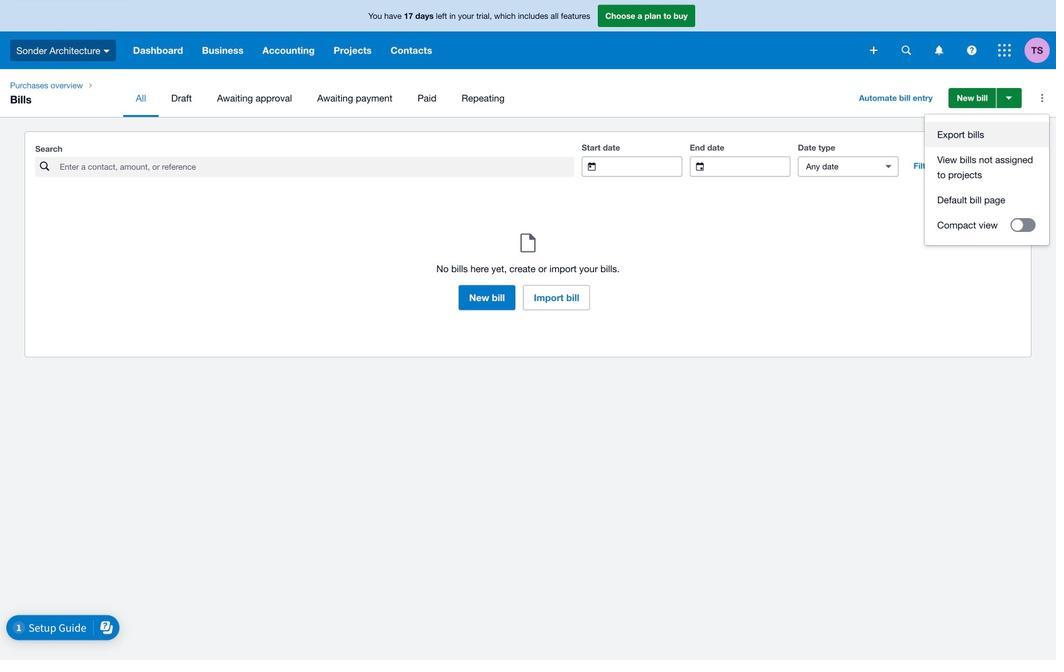Task type: locate. For each thing, give the bounding box(es) containing it.
svg image
[[999, 44, 1012, 57], [936, 46, 944, 55], [968, 46, 977, 55], [871, 47, 878, 54]]

menu
[[123, 79, 842, 117]]

svg image
[[902, 46, 912, 55], [104, 50, 110, 53]]

banner
[[0, 0, 1057, 69]]

navigation
[[0, 69, 1057, 117]]

None field
[[606, 157, 682, 176], [714, 157, 790, 176], [799, 157, 875, 176], [606, 157, 682, 176], [714, 157, 790, 176], [799, 157, 875, 176]]

group
[[925, 114, 1050, 245]]

Enter a contact, amount, or reference field
[[59, 158, 575, 176]]

list box
[[925, 114, 1050, 245]]



Task type: vqa. For each thing, say whether or not it's contained in the screenshot.
OVERFLOW MENU image
yes



Task type: describe. For each thing, give the bounding box(es) containing it.
1 horizontal spatial svg image
[[902, 46, 912, 55]]

overflow menu image
[[1030, 86, 1056, 111]]

0 horizontal spatial svg image
[[104, 50, 110, 53]]



